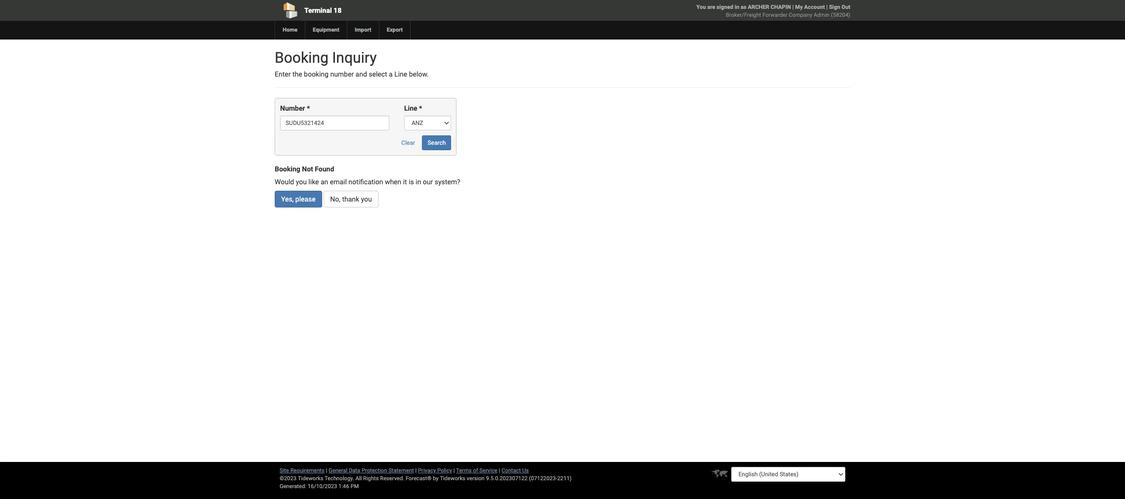 Task type: locate. For each thing, give the bounding box(es) containing it.
| left my
[[793, 4, 794, 10]]

booking up the
[[275, 49, 329, 66]]

1 vertical spatial you
[[361, 195, 372, 203]]

company
[[789, 12, 813, 18]]

import
[[355, 27, 372, 33]]

line up clear button
[[404, 105, 418, 112]]

booking inside booking not found would you like an email notification when it is in our system?
[[275, 165, 301, 173]]

0 vertical spatial line
[[395, 70, 408, 78]]

| up 9.5.0.202307122
[[499, 468, 500, 474]]

number *
[[280, 105, 310, 112]]

protection
[[362, 468, 387, 474]]

contact us link
[[502, 468, 529, 474]]

1 * from the left
[[307, 105, 310, 112]]

my
[[796, 4, 803, 10]]

contact
[[502, 468, 521, 474]]

are
[[708, 4, 716, 10]]

you are signed in as archer chapin | my account | sign out broker/freight forwarder company admin (58204)
[[697, 4, 851, 18]]

broker/freight
[[726, 12, 762, 18]]

|
[[793, 4, 794, 10], [827, 4, 828, 10], [326, 468, 327, 474], [416, 468, 417, 474], [454, 468, 455, 474], [499, 468, 500, 474]]

* right number
[[307, 105, 310, 112]]

booking
[[275, 49, 329, 66], [275, 165, 301, 173]]

0 vertical spatial in
[[735, 4, 740, 10]]

thank
[[342, 195, 360, 203]]

requirements
[[291, 468, 325, 474]]

line right a
[[395, 70, 408, 78]]

and
[[356, 70, 367, 78]]

1 horizontal spatial *
[[419, 105, 422, 112]]

booking for not
[[275, 165, 301, 173]]

enter
[[275, 70, 291, 78]]

©2023 tideworks
[[280, 476, 324, 482]]

| left general on the bottom of the page
[[326, 468, 327, 474]]

by
[[433, 476, 439, 482]]

0 horizontal spatial in
[[416, 178, 421, 186]]

line inside booking inquiry enter the booking number and select a line below.
[[395, 70, 408, 78]]

equipment
[[313, 27, 340, 33]]

like
[[309, 178, 319, 186]]

in left as
[[735, 4, 740, 10]]

my account link
[[796, 4, 825, 10]]

2 * from the left
[[419, 105, 422, 112]]

notification
[[349, 178, 383, 186]]

search button
[[422, 136, 452, 151]]

1 booking from the top
[[275, 49, 329, 66]]

all
[[356, 476, 362, 482]]

booking not found would you like an email notification when it is in our system?
[[275, 165, 461, 186]]

line
[[395, 70, 408, 78], [404, 105, 418, 112]]

you inside booking not found would you like an email notification when it is in our system?
[[296, 178, 307, 186]]

booking
[[304, 70, 329, 78]]

it
[[403, 178, 407, 186]]

booking inquiry enter the booking number and select a line below.
[[275, 49, 429, 78]]

a
[[389, 70, 393, 78]]

site
[[280, 468, 289, 474]]

site requirements link
[[280, 468, 325, 474]]

you inside button
[[361, 195, 372, 203]]

sign
[[830, 4, 841, 10]]

tideworks
[[440, 476, 466, 482]]

equipment link
[[305, 21, 347, 40]]

number
[[330, 70, 354, 78]]

policy
[[438, 468, 452, 474]]

0 vertical spatial booking
[[275, 49, 329, 66]]

1 horizontal spatial you
[[361, 195, 372, 203]]

site requirements | general data protection statement | privacy policy | terms of service | contact us ©2023 tideworks technology. all rights reserved. forecast® by tideworks version 9.5.0.202307122 (07122023-2211) generated: 16/10/2023 1:46 pm
[[280, 468, 572, 490]]

line *
[[404, 105, 422, 112]]

1 vertical spatial line
[[404, 105, 418, 112]]

clear button
[[396, 136, 421, 151]]

would
[[275, 178, 294, 186]]

1 vertical spatial booking
[[275, 165, 301, 173]]

booking up the would
[[275, 165, 301, 173]]

import link
[[347, 21, 379, 40]]

16/10/2023
[[308, 484, 337, 490]]

chapin
[[771, 4, 792, 10]]

booking inside booking inquiry enter the booking number and select a line below.
[[275, 49, 329, 66]]

reserved.
[[380, 476, 405, 482]]

1:46
[[339, 484, 349, 490]]

1 vertical spatial in
[[416, 178, 421, 186]]

0 horizontal spatial *
[[307, 105, 310, 112]]

in right 'is'
[[416, 178, 421, 186]]

0 vertical spatial you
[[296, 178, 307, 186]]

please
[[296, 195, 316, 203]]

you
[[697, 4, 706, 10]]

(58204)
[[832, 12, 851, 18]]

general data protection statement link
[[329, 468, 414, 474]]

general
[[329, 468, 348, 474]]

in
[[735, 4, 740, 10], [416, 178, 421, 186]]

terminal 18 link
[[275, 0, 506, 21]]

2 booking from the top
[[275, 165, 301, 173]]

*
[[307, 105, 310, 112], [419, 105, 422, 112]]

* down the below.
[[419, 105, 422, 112]]

you right thank
[[361, 195, 372, 203]]

inquiry
[[332, 49, 377, 66]]

home
[[283, 27, 298, 33]]

| left sign
[[827, 4, 828, 10]]

service
[[480, 468, 498, 474]]

you left like
[[296, 178, 307, 186]]

when
[[385, 178, 402, 186]]

1 horizontal spatial in
[[735, 4, 740, 10]]

the
[[293, 70, 302, 78]]

0 horizontal spatial you
[[296, 178, 307, 186]]

export link
[[379, 21, 411, 40]]

terminal 18
[[305, 6, 342, 14]]

* for number *
[[307, 105, 310, 112]]



Task type: describe. For each thing, give the bounding box(es) containing it.
admin
[[814, 12, 830, 18]]

yes,
[[281, 195, 294, 203]]

rights
[[363, 476, 379, 482]]

email
[[330, 178, 347, 186]]

found
[[315, 165, 334, 173]]

out
[[842, 4, 851, 10]]

| up forecast®
[[416, 468, 417, 474]]

us
[[523, 468, 529, 474]]

clear
[[402, 140, 415, 147]]

in inside booking not found would you like an email notification when it is in our system?
[[416, 178, 421, 186]]

in inside 'you are signed in as archer chapin | my account | sign out broker/freight forwarder company admin (58204)'
[[735, 4, 740, 10]]

yes, please
[[281, 195, 316, 203]]

statement
[[389, 468, 414, 474]]

no, thank you
[[330, 195, 372, 203]]

our
[[423, 178, 433, 186]]

not
[[302, 165, 313, 173]]

no,
[[330, 195, 341, 203]]

forwarder
[[763, 12, 788, 18]]

technology.
[[325, 476, 354, 482]]

of
[[473, 468, 478, 474]]

an
[[321, 178, 328, 186]]

generated:
[[280, 484, 307, 490]]

18
[[334, 6, 342, 14]]

system?
[[435, 178, 461, 186]]

search
[[428, 140, 446, 147]]

no, thank you button
[[324, 191, 379, 208]]

signed
[[717, 4, 734, 10]]

below.
[[409, 70, 429, 78]]

yes, please button
[[275, 191, 322, 208]]

export
[[387, 27, 403, 33]]

version
[[467, 476, 485, 482]]

privacy policy link
[[418, 468, 452, 474]]

is
[[409, 178, 414, 186]]

terminal
[[305, 6, 332, 14]]

terms of service link
[[456, 468, 498, 474]]

(07122023-
[[529, 476, 558, 482]]

booking for inquiry
[[275, 49, 329, 66]]

sign out link
[[830, 4, 851, 10]]

| up "tideworks"
[[454, 468, 455, 474]]

pm
[[351, 484, 359, 490]]

archer
[[748, 4, 770, 10]]

9.5.0.202307122
[[486, 476, 528, 482]]

home link
[[275, 21, 305, 40]]

select
[[369, 70, 387, 78]]

forecast®
[[406, 476, 432, 482]]

privacy
[[418, 468, 436, 474]]

number
[[280, 105, 305, 112]]

2211)
[[558, 476, 572, 482]]

Number * text field
[[280, 116, 390, 131]]

account
[[805, 4, 825, 10]]

data
[[349, 468, 361, 474]]

* for line *
[[419, 105, 422, 112]]

as
[[741, 4, 747, 10]]



Task type: vqa. For each thing, say whether or not it's contained in the screenshot.
Effective Monday July 31, 2023, at SSA Seattle Terminals ALL Trucks MUST have their license plate and RFID tag properly paired in eModal to the SCAC assignment of the container being picked up.
no



